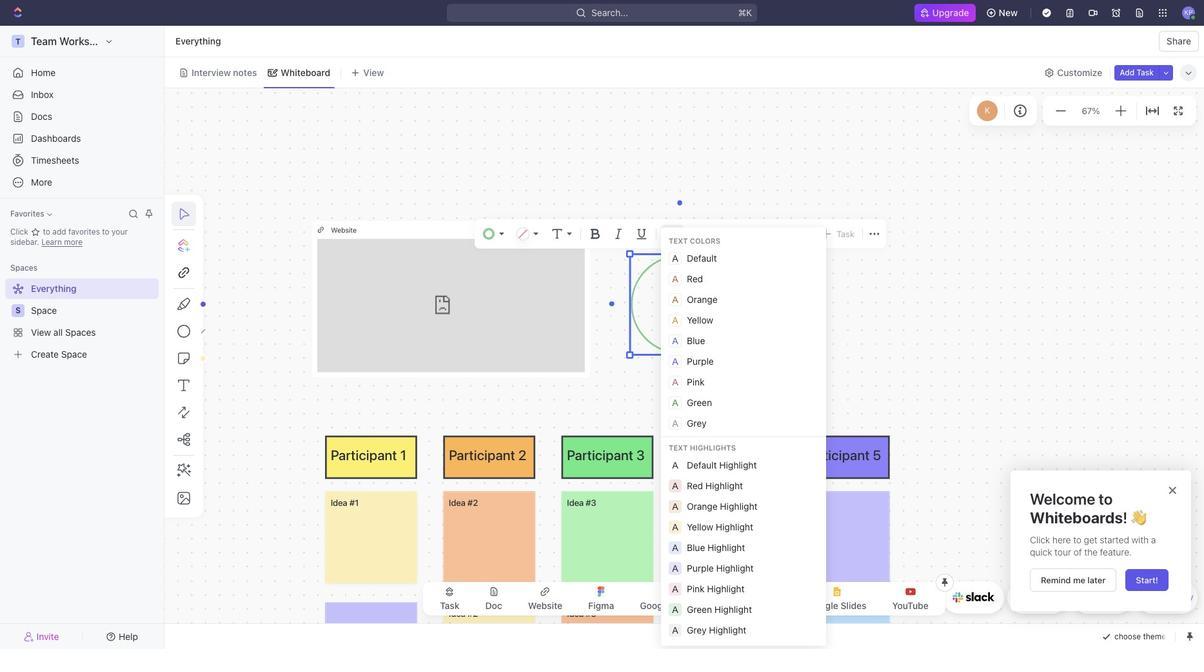 Task type: vqa. For each thing, say whether or not it's contained in the screenshot.
1 button on the top of page
no



Task type: locate. For each thing, give the bounding box(es) containing it.
help button
[[86, 628, 159, 646]]

67%
[[1082, 106, 1100, 116]]

1 vertical spatial green
[[687, 604, 712, 615]]

1 vertical spatial purple
[[687, 563, 714, 574]]

green down pink highlight
[[687, 604, 712, 615]]

1 vertical spatial website
[[528, 601, 563, 611]]

highlight down green highlight
[[709, 625, 747, 636]]

task button
[[817, 225, 857, 243], [430, 586, 470, 612]]

1 horizontal spatial docs
[[673, 601, 694, 611]]

click up sidebar.
[[10, 227, 30, 237]]

docs inside sidebar navigation
[[31, 111, 52, 122]]

everything up all
[[31, 283, 77, 294]]

space link
[[31, 301, 156, 321]]

to up learn
[[43, 227, 50, 237]]

1 horizontal spatial view
[[363, 67, 384, 78]]

space, , element
[[12, 304, 25, 317]]

spaces up create space link
[[65, 327, 96, 338]]

highlight up grey highlight
[[715, 604, 752, 615]]

remind me later
[[1041, 575, 1106, 586]]

0 vertical spatial pink
[[687, 377, 705, 388]]

0 horizontal spatial website
[[331, 226, 357, 234]]

1 green from the top
[[687, 397, 712, 408]]

remind
[[1041, 575, 1071, 586]]

1 vertical spatial blue
[[687, 542, 705, 553]]

1 vertical spatial pink
[[687, 584, 705, 595]]

1 vertical spatial click
[[1030, 534, 1050, 545]]

sidebar navigation
[[0, 26, 167, 650]]

2 pink from the top
[[687, 584, 705, 595]]

1 purple from the top
[[687, 356, 714, 367]]

text
[[669, 236, 688, 245], [669, 443, 688, 452]]

1 vertical spatial red
[[687, 481, 703, 492]]

me
[[1073, 575, 1086, 586]]

0 vertical spatial everything
[[175, 35, 221, 46]]

2 yellow from the top
[[687, 522, 713, 533]]

0 horizontal spatial space
[[31, 305, 57, 316]]

grey up text highlights
[[687, 418, 707, 429]]

default highlight
[[687, 460, 757, 471]]

0 horizontal spatial task
[[440, 601, 460, 611]]

yellow for yellow highlight
[[687, 522, 713, 533]]

inbox
[[31, 89, 54, 100]]

1 horizontal spatial task button
[[817, 225, 857, 243]]

google slides
[[808, 601, 867, 611]]

create space
[[31, 349, 87, 360]]

1 horizontal spatial website
[[528, 601, 563, 611]]

1 yellow from the top
[[687, 315, 713, 326]]

purple for purple
[[687, 356, 714, 367]]

0 vertical spatial view
[[363, 67, 384, 78]]

red for red
[[687, 273, 703, 284]]

tree inside sidebar navigation
[[5, 279, 159, 365]]

pink for pink highlight
[[687, 584, 705, 595]]

create
[[31, 349, 59, 360]]

2 purple from the top
[[687, 563, 714, 574]]

default
[[687, 253, 717, 264], [687, 460, 717, 471]]

0 vertical spatial everything link
[[172, 34, 224, 49]]

to up whiteboards
[[1099, 490, 1113, 508]]

sheets
[[753, 601, 782, 611]]

2 default from the top
[[687, 460, 717, 471]]

green for green highlight
[[687, 604, 712, 615]]

click inside "click here to get started with a quick tour of the feature."
[[1030, 534, 1050, 545]]

text left colors
[[669, 236, 688, 245]]

view button
[[347, 57, 455, 88]]

2 horizontal spatial google
[[808, 601, 838, 611]]

red
[[687, 273, 703, 284], [687, 481, 703, 492]]

2 red from the top
[[687, 481, 703, 492]]

doc
[[485, 601, 502, 611]]

3 google from the left
[[808, 601, 838, 611]]

highlight for red highlight
[[706, 481, 743, 492]]

google for google docs
[[640, 601, 670, 611]]

red for red highlight
[[687, 481, 703, 492]]

google for google slides
[[808, 601, 838, 611]]

website button
[[518, 586, 573, 612]]

orange down colors
[[687, 294, 718, 305]]

0 vertical spatial red
[[687, 273, 703, 284]]

started
[[1100, 534, 1129, 545]]

1 vertical spatial grey
[[687, 625, 707, 636]]

0 vertical spatial purple
[[687, 356, 714, 367]]

default down colors
[[687, 253, 717, 264]]

spaces
[[10, 263, 38, 273], [65, 327, 96, 338]]

2 google from the left
[[720, 601, 750, 611]]

0 vertical spatial orange
[[687, 294, 718, 305]]

0 vertical spatial task button
[[817, 225, 857, 243]]

1 vertical spatial docs
[[673, 601, 694, 611]]

default for default
[[687, 253, 717, 264]]

1 google from the left
[[640, 601, 670, 611]]

to left your
[[102, 227, 109, 237]]

0 horizontal spatial view
[[31, 327, 51, 338]]

text for text highlights
[[669, 443, 688, 452]]

docs inside button
[[673, 601, 694, 611]]

search...
[[591, 7, 628, 18]]

google slides button
[[798, 586, 877, 612]]

click
[[10, 227, 30, 237], [1030, 534, 1050, 545]]

0 horizontal spatial docs
[[31, 111, 52, 122]]

!
[[1123, 509, 1128, 527]]

1 blue from the top
[[687, 335, 705, 346]]

⌘k
[[738, 7, 752, 18]]

0 horizontal spatial everything
[[31, 283, 77, 294]]

0 vertical spatial green
[[687, 397, 712, 408]]

1 default from the top
[[687, 253, 717, 264]]

1 vertical spatial space
[[61, 349, 87, 360]]

highlight down orange highlight
[[716, 522, 753, 533]]

blue for blue highlight
[[687, 542, 705, 553]]

blue highlight
[[687, 542, 745, 553]]

learn more link
[[41, 237, 83, 247]]

1 red from the top
[[687, 273, 703, 284]]

orange
[[687, 294, 718, 305], [687, 501, 718, 512]]

0 vertical spatial click
[[10, 227, 30, 237]]

1 orange from the top
[[687, 294, 718, 305]]

timesheets
[[31, 155, 79, 166]]

docs down inbox
[[31, 111, 52, 122]]

highlight for pink highlight
[[707, 584, 745, 595]]

google left slides
[[808, 601, 838, 611]]

tree containing everything
[[5, 279, 159, 365]]

highlight
[[719, 460, 757, 471], [706, 481, 743, 492], [720, 501, 758, 512], [716, 522, 753, 533], [708, 542, 745, 553], [716, 563, 754, 574], [707, 584, 745, 595], [715, 604, 752, 615], [709, 625, 747, 636]]

team workspace, , element
[[12, 35, 25, 48]]

add task
[[1120, 67, 1154, 77]]

to
[[43, 227, 50, 237], [102, 227, 109, 237], [1099, 490, 1113, 508], [1073, 534, 1082, 545]]

highlights
[[690, 443, 736, 452]]

orange for orange highlight
[[687, 501, 718, 512]]

google inside "button"
[[808, 601, 838, 611]]

click up quick
[[1030, 534, 1050, 545]]

1 vertical spatial everything
[[31, 283, 77, 294]]

highlight down purple highlight
[[707, 584, 745, 595]]

sidebar.
[[10, 237, 39, 247]]

add
[[52, 227, 66, 237]]

1 horizontal spatial everything link
[[172, 34, 224, 49]]

google for google sheets
[[720, 601, 750, 611]]

more
[[64, 237, 83, 247]]

excel & csv
[[1152, 594, 1194, 603]]

docs down pink highlight
[[673, 601, 694, 611]]

1 vertical spatial view
[[31, 327, 51, 338]]

click for click
[[10, 227, 30, 237]]

2 grey from the top
[[687, 625, 707, 636]]

2 horizontal spatial task
[[1137, 67, 1154, 77]]

tree
[[5, 279, 159, 365]]

0 vertical spatial docs
[[31, 111, 52, 122]]

0 horizontal spatial click
[[10, 227, 30, 237]]

new
[[999, 7, 1018, 18]]

add
[[1120, 67, 1135, 77]]

team
[[31, 35, 57, 47]]

1 horizontal spatial google
[[720, 601, 750, 611]]

dashboards
[[31, 133, 81, 144]]

default for default highlight
[[687, 460, 717, 471]]

view inside view all spaces link
[[31, 327, 51, 338]]

excel & csv link
[[1137, 582, 1198, 614]]

grey down green highlight
[[687, 625, 707, 636]]

0 vertical spatial blue
[[687, 335, 705, 346]]

1 grey from the top
[[687, 418, 707, 429]]

green highlight
[[687, 604, 752, 615]]

google right the figma
[[640, 601, 670, 611]]

1 horizontal spatial spaces
[[65, 327, 96, 338]]

2 text from the top
[[669, 443, 688, 452]]

1 text from the top
[[669, 236, 688, 245]]

to up of
[[1073, 534, 1082, 545]]

docs
[[31, 111, 52, 122], [673, 601, 694, 611]]

dialog
[[1011, 471, 1191, 611]]

default down text highlights
[[687, 460, 717, 471]]

pink
[[687, 377, 705, 388], [687, 584, 705, 595]]

0 horizontal spatial everything link
[[5, 279, 156, 299]]

quick
[[1030, 547, 1052, 558]]

everything link up "space" link
[[5, 279, 156, 299]]

0 vertical spatial yellow
[[687, 315, 713, 326]]

highlight up purple highlight
[[708, 542, 745, 553]]

green
[[687, 397, 712, 408], [687, 604, 712, 615]]

0 horizontal spatial task button
[[430, 586, 470, 612]]

1 vertical spatial default
[[687, 460, 717, 471]]

0 horizontal spatial spaces
[[10, 263, 38, 273]]

dropdown menu image
[[739, 225, 748, 243]]

task
[[1137, 67, 1154, 77], [837, 229, 855, 239], [440, 601, 460, 611]]

1 horizontal spatial task
[[837, 229, 855, 239]]

0 vertical spatial default
[[687, 253, 717, 264]]

0 horizontal spatial google
[[640, 601, 670, 611]]

customize button
[[1041, 64, 1106, 82]]

website inside "button"
[[528, 601, 563, 611]]

all
[[53, 327, 63, 338]]

text left highlights
[[669, 443, 688, 452]]

everything up interview
[[175, 35, 221, 46]]

highlight up yellow highlight
[[720, 501, 758, 512]]

1 vertical spatial orange
[[687, 501, 718, 512]]

red down default highlight
[[687, 481, 703, 492]]

invite
[[37, 631, 59, 642]]

highlight for grey highlight
[[709, 625, 747, 636]]

spaces down sidebar.
[[10, 263, 38, 273]]

space down view all spaces link at the left of the page
[[61, 349, 87, 360]]

1 vertical spatial text
[[669, 443, 688, 452]]

1 vertical spatial spaces
[[65, 327, 96, 338]]

highlight down the blue highlight
[[716, 563, 754, 574]]

task inside add task button
[[1137, 67, 1154, 77]]

create space link
[[5, 344, 156, 365]]

highlight down highlights
[[719, 460, 757, 471]]

2 orange from the top
[[687, 501, 718, 512]]

space right space, , element
[[31, 305, 57, 316]]

website
[[331, 226, 357, 234], [528, 601, 563, 611]]

green for green
[[687, 397, 712, 408]]

0 vertical spatial grey
[[687, 418, 707, 429]]

yellow for yellow
[[687, 315, 713, 326]]

red down text colors
[[687, 273, 703, 284]]

grey
[[687, 418, 707, 429], [687, 625, 707, 636]]

2 green from the top
[[687, 604, 712, 615]]

2 vertical spatial task
[[440, 601, 460, 611]]

everything inside sidebar navigation
[[31, 283, 77, 294]]

0 vertical spatial task
[[1137, 67, 1154, 77]]

everything link up interview
[[172, 34, 224, 49]]

k
[[985, 105, 990, 116]]

1 horizontal spatial everything
[[175, 35, 221, 46]]

text colors
[[669, 236, 721, 245]]

orange for orange
[[687, 294, 718, 305]]

orange down red highlight
[[687, 501, 718, 512]]

1 horizontal spatial click
[[1030, 534, 1050, 545]]

start! button
[[1126, 569, 1169, 591]]

click inside sidebar navigation
[[10, 227, 30, 237]]

home link
[[5, 63, 159, 83]]

highlight for purple highlight
[[716, 563, 754, 574]]

2 blue from the top
[[687, 542, 705, 553]]

notes
[[233, 67, 257, 78]]

view inside view button
[[363, 67, 384, 78]]

new button
[[981, 3, 1026, 23]]

green up text highlights
[[687, 397, 712, 408]]

whiteboard link
[[278, 64, 330, 82]]

purple for purple highlight
[[687, 563, 714, 574]]

1 pink from the top
[[687, 377, 705, 388]]

blue
[[687, 335, 705, 346], [687, 542, 705, 553]]

1 vertical spatial yellow
[[687, 522, 713, 533]]

text highlights
[[669, 443, 736, 452]]

0 vertical spatial text
[[669, 236, 688, 245]]

highlight up orange highlight
[[706, 481, 743, 492]]

google down pink highlight
[[720, 601, 750, 611]]



Task type: describe. For each thing, give the bounding box(es) containing it.
t
[[16, 36, 21, 46]]

yellow highlight
[[687, 522, 753, 533]]

view button
[[347, 64, 388, 82]]

get
[[1084, 534, 1098, 545]]

click here to get started with a quick tour of the feature.
[[1030, 534, 1159, 558]]

workspace
[[59, 35, 113, 47]]

learn
[[41, 237, 62, 247]]

google docs button
[[630, 586, 705, 612]]

0 vertical spatial space
[[31, 305, 57, 316]]

click for click here to get started with a quick tour of the feature.
[[1030, 534, 1050, 545]]

highlight for orange highlight
[[720, 501, 758, 512]]

whiteboard
[[281, 67, 330, 78]]

figma button
[[578, 586, 625, 612]]

&
[[1172, 594, 1177, 603]]

favorites button
[[5, 206, 57, 222]]

customize
[[1057, 67, 1102, 78]]

interview notes
[[192, 67, 257, 78]]

remind me later button
[[1030, 569, 1117, 592]]

to add favorites to your sidebar.
[[10, 227, 128, 247]]

pink for pink
[[687, 377, 705, 388]]

more
[[31, 177, 52, 188]]

view for view all spaces
[[31, 327, 51, 338]]

youtube button
[[882, 586, 939, 612]]

view all spaces
[[31, 327, 96, 338]]

everything for the top everything link
[[175, 35, 221, 46]]

upgrade
[[932, 7, 969, 18]]

text for text colors
[[669, 236, 688, 245]]

share
[[1167, 35, 1191, 46]]

interview
[[192, 67, 231, 78]]

highlight for default highlight
[[719, 460, 757, 471]]

favorites
[[10, 209, 44, 219]]

later
[[1088, 575, 1106, 586]]

highlight for blue highlight
[[708, 542, 745, 553]]

red highlight
[[687, 481, 743, 492]]

your
[[112, 227, 128, 237]]

home
[[31, 67, 56, 78]]

dialog containing ×
[[1011, 471, 1191, 611]]

add task button
[[1115, 65, 1159, 80]]

view for view
[[363, 67, 384, 78]]

0 vertical spatial spaces
[[10, 263, 38, 273]]

dashboards link
[[5, 128, 159, 149]]

excel
[[1152, 594, 1170, 603]]

invite user image
[[24, 631, 34, 643]]

a
[[1151, 534, 1156, 545]]

google sheets
[[720, 601, 782, 611]]

more button
[[5, 172, 159, 193]]

feature.
[[1100, 547, 1132, 558]]

welcome to whiteboards ! 👋
[[1030, 490, 1147, 527]]

highlight for green highlight
[[715, 604, 752, 615]]

1 horizontal spatial space
[[61, 349, 87, 360]]

interview notes link
[[189, 64, 257, 82]]

to inside "click here to get started with a quick tour of the feature."
[[1073, 534, 1082, 545]]

grey highlight
[[687, 625, 747, 636]]

docs link
[[5, 106, 159, 127]]

kp
[[1185, 9, 1193, 16]]

67% button
[[1079, 103, 1103, 119]]

grey for grey
[[687, 418, 707, 429]]

purple highlight
[[687, 563, 754, 574]]

upgrade link
[[914, 4, 976, 22]]

slides
[[841, 601, 867, 611]]

highlight for yellow highlight
[[716, 522, 753, 533]]

×
[[1168, 481, 1177, 499]]

help button
[[86, 628, 159, 646]]

kp button
[[1178, 3, 1199, 23]]

google sheets button
[[710, 586, 793, 612]]

grey for grey highlight
[[687, 625, 707, 636]]

1 vertical spatial task
[[837, 229, 855, 239]]

timesheets link
[[5, 150, 159, 171]]

welcome
[[1030, 490, 1096, 508]]

× button
[[1168, 481, 1177, 499]]

favorites
[[68, 227, 100, 237]]

inbox link
[[5, 84, 159, 105]]

everything for the bottommost everything link
[[31, 283, 77, 294]]

here
[[1053, 534, 1071, 545]]

s
[[15, 306, 21, 315]]

0 vertical spatial website
[[331, 226, 357, 234]]

csv
[[1179, 594, 1194, 603]]

help
[[119, 631, 138, 642]]

colors
[[690, 236, 721, 245]]

whiteboards
[[1030, 509, 1123, 527]]

learn more
[[41, 237, 83, 247]]

the
[[1084, 547, 1098, 558]]

pink highlight
[[687, 584, 745, 595]]

view all spaces link
[[5, 323, 156, 343]]

with
[[1132, 534, 1149, 545]]

1 vertical spatial everything link
[[5, 279, 156, 299]]

figma
[[588, 601, 614, 611]]

youtube
[[892, 601, 929, 611]]

start!
[[1136, 575, 1158, 586]]

orange highlight
[[687, 501, 758, 512]]

blue for blue
[[687, 335, 705, 346]]

google docs
[[640, 601, 694, 611]]

to inside 'welcome to whiteboards ! 👋'
[[1099, 490, 1113, 508]]

1 vertical spatial task button
[[430, 586, 470, 612]]



